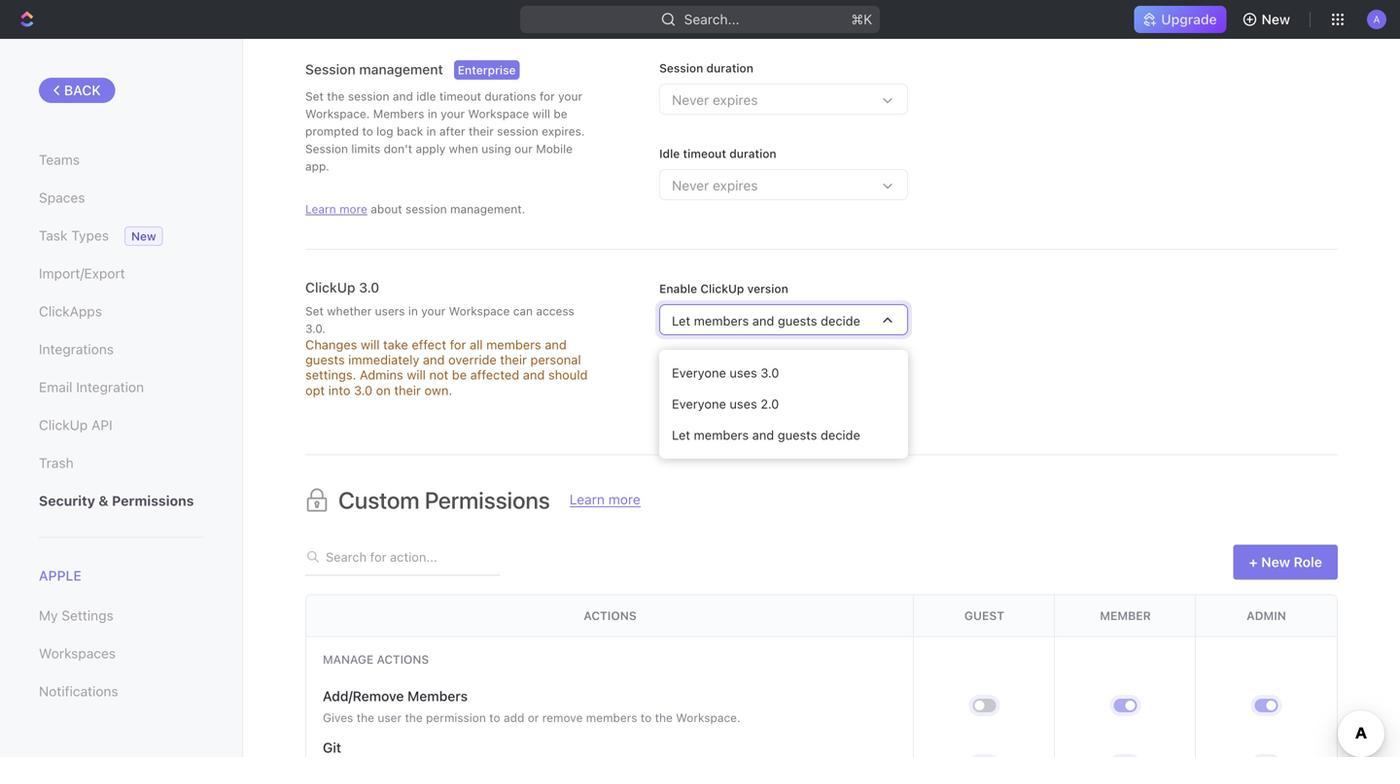 Task type: locate. For each thing, give the bounding box(es) containing it.
0 vertical spatial for
[[540, 90, 555, 103]]

let members and guests decide inside button
[[672, 428, 861, 443]]

members inside 'clickup 3.0 set whether users in your workspace can access 3.0. changes will take effect for all members and guests immediately and override their personal settings. admins will not be affected and should opt into 3.0 on their own.'
[[487, 338, 542, 352]]

2 let members and guests decide from the top
[[672, 428, 861, 443]]

about
[[371, 202, 402, 216]]

be inside set the session and idle timeout durations for your workspace. members in your workspace will be prompted to log back in after their session expires. session limits don't apply when using our mobile app.
[[554, 107, 568, 121]]

let members and guests decide for let members and guests decide button
[[672, 428, 861, 443]]

1 vertical spatial uses
[[730, 397, 758, 412]]

new up import/export link
[[131, 230, 156, 243]]

1 let from the top
[[672, 314, 691, 328]]

clickup api link
[[39, 409, 203, 442]]

idle timeout duration
[[660, 147, 777, 161]]

new
[[1262, 11, 1291, 27], [131, 230, 156, 243]]

be inside 'clickup 3.0 set whether users in your workspace can access 3.0. changes will take effect for all members and guests immediately and override their personal settings. admins will not be affected and should opt into 3.0 on their own.'
[[452, 368, 467, 383]]

members inside add/remove members gives the user the permission to add or remove members to the workspace.
[[586, 712, 638, 725]]

0 horizontal spatial workspace.
[[305, 107, 370, 121]]

1 horizontal spatial learn more link
[[570, 492, 641, 508]]

your up 'effect'
[[421, 305, 446, 318]]

2 set from the top
[[305, 305, 324, 318]]

decide inside let members and guests decide dropdown button
[[821, 314, 861, 328]]

2 horizontal spatial will
[[533, 107, 551, 121]]

let down "everyone uses 2.0"
[[672, 428, 691, 443]]

2 vertical spatial 3.0
[[354, 383, 373, 398]]

in inside 'clickup 3.0 set whether users in your workspace can access 3.0. changes will take effect for all members and guests immediately and override their personal settings. admins will not be affected and should opt into 3.0 on their own.'
[[409, 305, 418, 318]]

everyone for everyone uses 2.0
[[672, 397, 727, 412]]

1 horizontal spatial more
[[609, 492, 641, 508]]

members down can
[[487, 338, 542, 352]]

2 everyone from the top
[[672, 397, 727, 412]]

set up 3.0.
[[305, 305, 324, 318]]

0 horizontal spatial back
[[64, 82, 101, 98]]

2 uses from the top
[[730, 397, 758, 412]]

back link
[[39, 78, 115, 103]]

everyone
[[672, 366, 727, 380], [672, 397, 727, 412]]

1 vertical spatial will
[[361, 338, 380, 352]]

1 vertical spatial let
[[672, 428, 691, 443]]

0 vertical spatial be
[[554, 107, 568, 121]]

workspace down durations
[[468, 107, 529, 121]]

uses left 2.0
[[730, 397, 758, 412]]

be up expires.
[[554, 107, 568, 121]]

1 horizontal spatial back
[[397, 125, 423, 138]]

and down 2.0
[[753, 428, 775, 443]]

let inside let members and guests decide button
[[672, 428, 691, 443]]

set
[[305, 90, 324, 103], [305, 305, 324, 318]]

will left not
[[407, 368, 426, 383]]

members
[[373, 107, 425, 121], [408, 689, 468, 705]]

0 vertical spatial timeout
[[440, 90, 482, 103]]

let down enable
[[672, 314, 691, 328]]

decide
[[821, 314, 861, 328], [821, 428, 861, 443]]

to left add
[[490, 712, 501, 725]]

our
[[515, 142, 533, 156]]

0 vertical spatial decide
[[821, 314, 861, 328]]

1 vertical spatial decide
[[821, 428, 861, 443]]

0 vertical spatial learn more link
[[305, 202, 368, 216]]

session down prompted
[[305, 142, 348, 156]]

1 vertical spatial learn more link
[[570, 492, 641, 508]]

1 vertical spatial session
[[497, 125, 539, 138]]

will
[[533, 107, 551, 121], [361, 338, 380, 352], [407, 368, 426, 383]]

session
[[348, 90, 390, 103], [497, 125, 539, 138], [406, 202, 447, 216]]

0 vertical spatial let members and guests decide
[[672, 314, 861, 328]]

clickup up 'whether'
[[305, 280, 356, 296]]

guests down everyone uses 2.0 button
[[778, 428, 818, 443]]

back up teams
[[64, 82, 101, 98]]

1 horizontal spatial clickup
[[305, 280, 356, 296]]

apply
[[416, 142, 446, 156]]

2 vertical spatial in
[[409, 305, 418, 318]]

0 horizontal spatial their
[[394, 383, 421, 398]]

1 vertical spatial duration
[[730, 147, 777, 161]]

session up prompted
[[305, 61, 356, 77]]

my
[[39, 608, 58, 624]]

decide up everyone uses 3.0 button
[[821, 314, 861, 328]]

let members and guests decide down 2.0
[[672, 428, 861, 443]]

let inside let members and guests decide dropdown button
[[672, 314, 691, 328]]

1 vertical spatial be
[[452, 368, 467, 383]]

members up log
[[373, 107, 425, 121]]

1 uses from the top
[[730, 366, 758, 380]]

their up affected
[[500, 353, 527, 367]]

1 vertical spatial 3.0
[[761, 366, 780, 380]]

1 everyone from the top
[[672, 366, 727, 380]]

2 vertical spatial guests
[[778, 428, 818, 443]]

session management
[[305, 61, 447, 77]]

0 vertical spatial workspace
[[468, 107, 529, 121]]

0 horizontal spatial session
[[348, 90, 390, 103]]

0 vertical spatial uses
[[730, 366, 758, 380]]

guests for let members and guests decide dropdown button
[[778, 314, 818, 328]]

permissions up search for action... 'text box'
[[425, 487, 550, 514]]

members right remove
[[586, 712, 638, 725]]

guests for let members and guests decide button
[[778, 428, 818, 443]]

mobile
[[536, 142, 573, 156]]

members down the enable clickup version
[[694, 314, 749, 328]]

3.0 up 'whether'
[[359, 280, 380, 296]]

permissions down trash link on the left
[[112, 493, 194, 509]]

2 vertical spatial will
[[407, 368, 426, 383]]

workspace. inside set the session and idle timeout durations for your workspace. members in your workspace will be prompted to log back in after their session expires. session limits don't apply when using our mobile app.
[[305, 107, 370, 121]]

access
[[536, 305, 575, 318]]

duration down search...
[[707, 61, 754, 75]]

let members and guests decide inside dropdown button
[[672, 314, 861, 328]]

decide for let members and guests decide button
[[821, 428, 861, 443]]

on
[[376, 383, 391, 398]]

uses for 2.0
[[730, 397, 758, 412]]

0 vertical spatial will
[[533, 107, 551, 121]]

session down session management on the left top
[[348, 90, 390, 103]]

2 horizontal spatial their
[[500, 353, 527, 367]]

clickup right enable
[[701, 282, 745, 296]]

0 vertical spatial their
[[469, 125, 494, 138]]

learn more link
[[305, 202, 368, 216], [570, 492, 641, 508]]

session right about
[[406, 202, 447, 216]]

learn more
[[570, 492, 641, 508]]

will up immediately
[[361, 338, 380, 352]]

everyone up "everyone uses 2.0"
[[672, 366, 727, 380]]

2 horizontal spatial session
[[497, 125, 539, 138]]

1 horizontal spatial be
[[554, 107, 568, 121]]

for inside set the session and idle timeout durations for your workspace. members in your workspace will be prompted to log back in after their session expires. session limits don't apply when using our mobile app.
[[540, 90, 555, 103]]

log
[[377, 125, 394, 138]]

for left all
[[450, 338, 466, 352]]

1 vertical spatial workspace.
[[676, 712, 741, 725]]

0 horizontal spatial clickup
[[39, 417, 88, 433]]

workspaces link
[[39, 638, 203, 671]]

and inside dropdown button
[[753, 314, 775, 328]]

workspace
[[468, 107, 529, 121], [449, 305, 510, 318]]

1 vertical spatial members
[[408, 689, 468, 705]]

more
[[340, 202, 368, 216], [609, 492, 641, 508]]

0 horizontal spatial more
[[340, 202, 368, 216]]

for right durations
[[540, 90, 555, 103]]

1 horizontal spatial their
[[469, 125, 494, 138]]

let for let members and guests decide dropdown button
[[672, 314, 691, 328]]

1 vertical spatial set
[[305, 305, 324, 318]]

1 vertical spatial everyone
[[672, 397, 727, 412]]

for inside 'clickup 3.0 set whether users in your workspace can access 3.0. changes will take effect for all members and guests immediately and override their personal settings. admins will not be affected and should opt into 3.0 on their own.'
[[450, 338, 466, 352]]

your up expires.
[[558, 90, 583, 103]]

to
[[362, 125, 373, 138], [490, 712, 501, 725], [641, 712, 652, 725]]

0 vertical spatial guests
[[778, 314, 818, 328]]

1 vertical spatial in
[[427, 125, 436, 138]]

add/remove members gives the user the permission to add or remove members to the workspace.
[[323, 689, 741, 725]]

effect
[[412, 338, 447, 352]]

duration
[[707, 61, 754, 75], [730, 147, 777, 161]]

workspace.
[[305, 107, 370, 121], [676, 712, 741, 725]]

spaces
[[39, 190, 85, 206]]

or
[[528, 712, 539, 725]]

members down "everyone uses 2.0"
[[694, 428, 749, 443]]

0 vertical spatial back
[[64, 82, 101, 98]]

2 horizontal spatial to
[[641, 712, 652, 725]]

2 let from the top
[[672, 428, 691, 443]]

trash link
[[39, 447, 203, 480]]

and left idle
[[393, 90, 413, 103]]

expires.
[[542, 125, 585, 138]]

back up don't
[[397, 125, 423, 138]]

workspace up all
[[449, 305, 510, 318]]

0 vertical spatial workspace.
[[305, 107, 370, 121]]

and down "version" on the right of the page
[[753, 314, 775, 328]]

1 vertical spatial let members and guests decide
[[672, 428, 861, 443]]

session for session management
[[305, 61, 356, 77]]

using
[[482, 142, 512, 156]]

guests down "version" on the right of the page
[[778, 314, 818, 328]]

0 horizontal spatial to
[[362, 125, 373, 138]]

when
[[449, 142, 479, 156]]

1 horizontal spatial new
[[1262, 11, 1291, 27]]

everyone down "everyone uses 3.0"
[[672, 397, 727, 412]]

0 vertical spatial set
[[305, 90, 324, 103]]

back
[[64, 82, 101, 98], [397, 125, 423, 138]]

task types
[[39, 228, 109, 244]]

decide inside let members and guests decide button
[[821, 428, 861, 443]]

everyone for everyone uses 3.0
[[672, 366, 727, 380]]

in
[[428, 107, 438, 121], [427, 125, 436, 138], [409, 305, 418, 318]]

clickapps link
[[39, 295, 203, 328]]

1 vertical spatial learn
[[570, 492, 605, 508]]

2 vertical spatial session
[[406, 202, 447, 216]]

0 vertical spatial everyone
[[672, 366, 727, 380]]

to left log
[[362, 125, 373, 138]]

import/export link
[[39, 257, 203, 290]]

integration
[[76, 379, 144, 395]]

session
[[305, 61, 356, 77], [660, 61, 704, 75], [305, 142, 348, 156]]

for
[[540, 90, 555, 103], [450, 338, 466, 352]]

set up prompted
[[305, 90, 324, 103]]

0 vertical spatial members
[[373, 107, 425, 121]]

in down idle
[[428, 107, 438, 121]]

enable clickup version
[[660, 282, 789, 296]]

decide down everyone uses 2.0 button
[[821, 428, 861, 443]]

back inside set the session and idle timeout durations for your workspace. members in your workspace will be prompted to log back in after their session expires. session limits don't apply when using our mobile app.
[[397, 125, 423, 138]]

0 horizontal spatial timeout
[[440, 90, 482, 103]]

learn
[[305, 202, 336, 216], [570, 492, 605, 508]]

1 horizontal spatial session
[[406, 202, 447, 216]]

1 vertical spatial back
[[397, 125, 423, 138]]

and inside set the session and idle timeout durations for your workspace. members in your workspace will be prompted to log back in after their session expires. session limits don't apply when using our mobile app.
[[393, 90, 413, 103]]

3.0 left on
[[354, 383, 373, 398]]

clickapps
[[39, 304, 102, 320]]

new inside button
[[1262, 11, 1291, 27]]

spaces link
[[39, 181, 203, 215]]

their right on
[[394, 383, 421, 398]]

session up our
[[497, 125, 539, 138]]

0 vertical spatial let
[[672, 314, 691, 328]]

uses up "everyone uses 2.0"
[[730, 366, 758, 380]]

Search for action... text field
[[321, 549, 500, 566]]

0 horizontal spatial learn more link
[[305, 202, 368, 216]]

uses
[[730, 366, 758, 380], [730, 397, 758, 412]]

learn more about session management.
[[305, 202, 525, 216]]

1 horizontal spatial workspace.
[[676, 712, 741, 725]]

learn for learn more
[[570, 492, 605, 508]]

1 vertical spatial more
[[609, 492, 641, 508]]

0 vertical spatial new
[[1262, 11, 1291, 27]]

1 horizontal spatial timeout
[[683, 147, 727, 161]]

guests inside 'clickup 3.0 set whether users in your workspace can access 3.0. changes will take effect for all members and guests immediately and override their personal settings. admins will not be affected and should opt into 3.0 on their own.'
[[305, 353, 345, 367]]

everyone uses 3.0
[[672, 366, 780, 380]]

management
[[359, 61, 443, 77]]

session for session duration
[[660, 61, 704, 75]]

not
[[430, 368, 449, 383]]

0 horizontal spatial will
[[361, 338, 380, 352]]

0 horizontal spatial for
[[450, 338, 466, 352]]

2 vertical spatial your
[[421, 305, 446, 318]]

upgrade link
[[1135, 6, 1227, 33]]

app.
[[305, 160, 330, 173]]

0 vertical spatial more
[[340, 202, 368, 216]]

clickup inside 'clickup 3.0 set whether users in your workspace can access 3.0. changes will take effect for all members and guests immediately and override their personal settings. admins will not be affected and should opt into 3.0 on their own.'
[[305, 280, 356, 296]]

be down override
[[452, 368, 467, 383]]

duration right idle
[[730, 147, 777, 161]]

can
[[513, 305, 533, 318]]

durations
[[485, 90, 537, 103]]

guests inside button
[[778, 428, 818, 443]]

your up after
[[441, 107, 465, 121]]

users
[[375, 305, 405, 318]]

0 horizontal spatial be
[[452, 368, 467, 383]]

in right users
[[409, 305, 418, 318]]

1 vertical spatial for
[[450, 338, 466, 352]]

new right upgrade
[[1262, 11, 1291, 27]]

members up permission
[[408, 689, 468, 705]]

let
[[672, 314, 691, 328], [672, 428, 691, 443]]

3.0.
[[305, 322, 326, 336]]

1 set from the top
[[305, 90, 324, 103]]

0 horizontal spatial new
[[131, 230, 156, 243]]

let members and guests decide
[[672, 314, 861, 328], [672, 428, 861, 443]]

1 vertical spatial guests
[[305, 353, 345, 367]]

guests inside dropdown button
[[778, 314, 818, 328]]

personal
[[531, 353, 581, 367]]

permission
[[426, 712, 486, 725]]

1 vertical spatial timeout
[[683, 147, 727, 161]]

in up apply
[[427, 125, 436, 138]]

0 vertical spatial learn
[[305, 202, 336, 216]]

let members and guests decide down "version" on the right of the page
[[672, 314, 861, 328]]

1 let members and guests decide from the top
[[672, 314, 861, 328]]

trash
[[39, 455, 74, 471]]

clickup up trash
[[39, 417, 88, 433]]

session down search...
[[660, 61, 704, 75]]

their up using
[[469, 125, 494, 138]]

will up expires.
[[533, 107, 551, 121]]

1 horizontal spatial learn
[[570, 492, 605, 508]]

0 horizontal spatial learn
[[305, 202, 336, 216]]

2 vertical spatial their
[[394, 383, 421, 398]]

3.0 up 2.0
[[761, 366, 780, 380]]

to right remove
[[641, 712, 652, 725]]

clickup for clickup 3.0 set whether users in your workspace can access 3.0. changes will take effect for all members and guests immediately and override their personal settings. admins will not be affected and should opt into 3.0 on their own.
[[305, 280, 356, 296]]

1 vertical spatial workspace
[[449, 305, 510, 318]]

guests up the settings.
[[305, 353, 345, 367]]

learn for learn more about session management.
[[305, 202, 336, 216]]

1 horizontal spatial for
[[540, 90, 555, 103]]

1 horizontal spatial will
[[407, 368, 426, 383]]



Task type: vqa. For each thing, say whether or not it's contained in the screenshot.
business time image
no



Task type: describe. For each thing, give the bounding box(es) containing it.
0 vertical spatial in
[[428, 107, 438, 121]]

and down personal
[[523, 368, 545, 383]]

clickup 3.0 set whether users in your workspace can access 3.0. changes will take effect for all members and guests immediately and override their personal settings. admins will not be affected and should opt into 3.0 on their own.
[[305, 280, 588, 398]]

integrations link
[[39, 333, 203, 366]]

decide for let members and guests decide dropdown button
[[821, 314, 861, 328]]

let members and guests decide button
[[660, 305, 1339, 336]]

search...
[[684, 11, 740, 27]]

their inside set the session and idle timeout durations for your workspace. members in your workspace will be prompted to log back in after their session expires. session limits don't apply when using our mobile app.
[[469, 125, 494, 138]]

add/remove
[[323, 689, 404, 705]]

enterprise
[[458, 63, 516, 77]]

members inside set the session and idle timeout durations for your workspace. members in your workspace will be prompted to log back in after their session expires. session limits don't apply when using our mobile app.
[[373, 107, 425, 121]]

more for learn more
[[609, 492, 641, 508]]

opt
[[305, 383, 325, 398]]

session duration
[[660, 61, 754, 75]]

security & permissions link
[[39, 485, 203, 518]]

my settings link
[[39, 600, 203, 633]]

clickup for clickup api
[[39, 417, 88, 433]]

set inside 'clickup 3.0 set whether users in your workspace can access 3.0. changes will take effect for all members and guests immediately and override their personal settings. admins will not be affected and should opt into 3.0 on their own.'
[[305, 305, 324, 318]]

types
[[71, 228, 109, 244]]

0 vertical spatial your
[[558, 90, 583, 103]]

admin
[[1247, 609, 1287, 623]]

let members and guests decide for let members and guests decide dropdown button
[[672, 314, 861, 328]]

1 horizontal spatial permissions
[[425, 487, 550, 514]]

clickup api
[[39, 417, 113, 433]]

take
[[383, 338, 408, 352]]

let for let members and guests decide button
[[672, 428, 691, 443]]

api
[[92, 417, 113, 433]]

notifications
[[39, 684, 118, 700]]

teams
[[39, 152, 80, 168]]

members inside button
[[694, 428, 749, 443]]

workspaces
[[39, 646, 116, 662]]

settings
[[62, 608, 114, 624]]

immediately
[[348, 353, 420, 367]]

the inside set the session and idle timeout durations for your workspace. members in your workspace will be prompted to log back in after their session expires. session limits don't apply when using our mobile app.
[[327, 90, 345, 103]]

everyone uses 3.0 button
[[667, 358, 901, 389]]

and up personal
[[545, 338, 567, 352]]

should
[[549, 368, 588, 383]]

set the session and idle timeout durations for your workspace. members in your workspace will be prompted to log back in after their session expires. session limits don't apply when using our mobile app.
[[305, 90, 585, 173]]

security & permissions
[[39, 493, 194, 509]]

members inside dropdown button
[[694, 314, 749, 328]]

after
[[440, 125, 466, 138]]

1 vertical spatial their
[[500, 353, 527, 367]]

version
[[748, 282, 789, 296]]

your inside 'clickup 3.0 set whether users in your workspace can access 3.0. changes will take effect for all members and guests immediately and override their personal settings. admins will not be affected and should opt into 3.0 on their own.'
[[421, 305, 446, 318]]

affected
[[471, 368, 520, 383]]

idle
[[417, 90, 436, 103]]

whether
[[327, 305, 372, 318]]

1 vertical spatial your
[[441, 107, 465, 121]]

teams link
[[39, 143, 203, 177]]

my settings
[[39, 608, 114, 624]]

management.
[[450, 202, 525, 216]]

0 vertical spatial session
[[348, 90, 390, 103]]

email
[[39, 379, 72, 395]]

workspace inside set the session and idle timeout durations for your workspace. members in your workspace will be prompted to log back in after their session expires. session limits don't apply when using our mobile app.
[[468, 107, 529, 121]]

will inside set the session and idle timeout durations for your workspace. members in your workspace will be prompted to log back in after their session expires. session limits don't apply when using our mobile app.
[[533, 107, 551, 121]]

override
[[449, 353, 497, 367]]

set inside set the session and idle timeout durations for your workspace. members in your workspace will be prompted to log back in after their session expires. session limits don't apply when using our mobile app.
[[305, 90, 324, 103]]

into
[[329, 383, 351, 398]]

1 vertical spatial new
[[131, 230, 156, 243]]

0 horizontal spatial permissions
[[112, 493, 194, 509]]

own.
[[425, 383, 453, 398]]

new button
[[1235, 4, 1303, 35]]

0 vertical spatial 3.0
[[359, 280, 380, 296]]

git
[[323, 740, 342, 756]]

admins
[[360, 368, 404, 383]]

prompted
[[305, 125, 359, 138]]

workspace inside 'clickup 3.0 set whether users in your workspace can access 3.0. changes will take effect for all members and guests immediately and override their personal settings. admins will not be affected and should opt into 3.0 on their own.'
[[449, 305, 510, 318]]

idle
[[660, 147, 680, 161]]

email integration link
[[39, 371, 203, 404]]

task
[[39, 228, 68, 244]]

everyone uses 2.0
[[672, 397, 780, 412]]

to inside set the session and idle timeout durations for your workspace. members in your workspace will be prompted to log back in after their session expires. session limits don't apply when using our mobile app.
[[362, 125, 373, 138]]

user
[[378, 712, 402, 725]]

members inside add/remove members gives the user the permission to add or remove members to the workspace.
[[408, 689, 468, 705]]

all
[[470, 338, 483, 352]]

changes
[[305, 338, 357, 352]]

more for learn more about session management.
[[340, 202, 368, 216]]

limits
[[352, 142, 381, 156]]

custom
[[339, 487, 420, 514]]

security
[[39, 493, 95, 509]]

upgrade
[[1162, 11, 1218, 27]]

enable
[[660, 282, 698, 296]]

notifications link
[[39, 676, 203, 709]]

2 horizontal spatial clickup
[[701, 282, 745, 296]]

import/export
[[39, 266, 125, 282]]

settings.
[[305, 368, 356, 383]]

&
[[99, 493, 109, 509]]

email integration
[[39, 379, 144, 395]]

custom permissions
[[339, 487, 550, 514]]

⌘k
[[852, 11, 873, 27]]

remove
[[543, 712, 583, 725]]

back inside 'link'
[[64, 82, 101, 98]]

3.0 inside everyone uses 3.0 button
[[761, 366, 780, 380]]

apple
[[39, 568, 81, 584]]

workspace. inside add/remove members gives the user the permission to add or remove members to the workspace.
[[676, 712, 741, 725]]

uses for 3.0
[[730, 366, 758, 380]]

and inside button
[[753, 428, 775, 443]]

session inside set the session and idle timeout durations for your workspace. members in your workspace will be prompted to log back in after their session expires. session limits don't apply when using our mobile app.
[[305, 142, 348, 156]]

add
[[504, 712, 525, 725]]

everyone uses 2.0 button
[[667, 389, 901, 420]]

gives
[[323, 712, 353, 725]]

and down 'effect'
[[423, 353, 445, 367]]

0 vertical spatial duration
[[707, 61, 754, 75]]

let members and guests decide button
[[667, 420, 901, 451]]

integrations
[[39, 341, 114, 358]]

1 horizontal spatial to
[[490, 712, 501, 725]]

don't
[[384, 142, 413, 156]]

timeout inside set the session and idle timeout durations for your workspace. members in your workspace will be prompted to log back in after their session expires. session limits don't apply when using our mobile app.
[[440, 90, 482, 103]]



